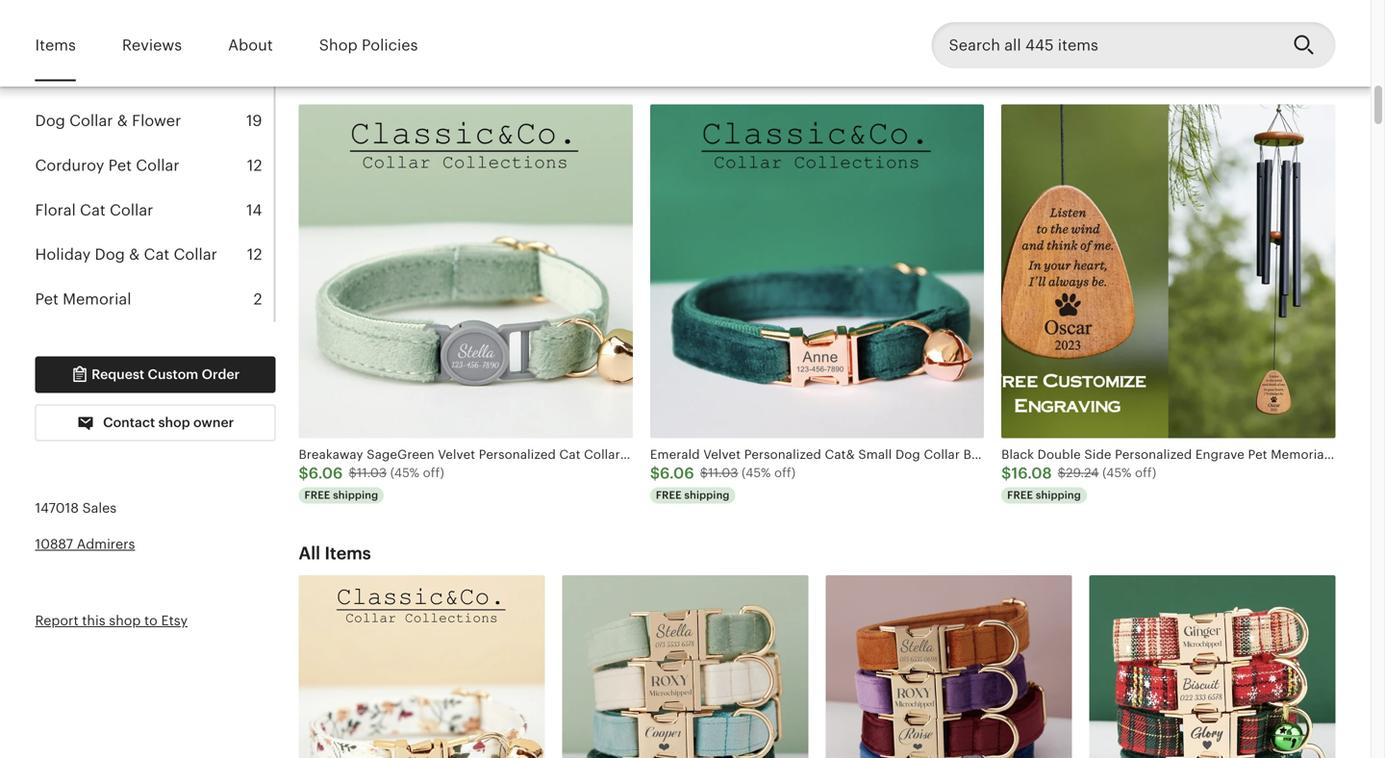 Task type: locate. For each thing, give the bounding box(es) containing it.
0 horizontal spatial personalise
[[437, 23, 506, 38]]

2 horizontal spatial pet
[[879, 23, 898, 38]]

leash inside multiple colour velvet personalise dog collar leash set with bow,brown+grey+white,engraved pet name plate metal buckle,wedding puppy gift 8.04 $ 14.62 (45% off)
[[577, 23, 613, 38]]

with inside multiple colour velvet personalise dog collar leash set with bow,brown+grey+white,engraved pet name plate metal buckle,wedding puppy gift 8.04 $ 14.62 (45% off)
[[640, 23, 666, 38]]

velvet inside multiple colour velvet personalise dog collar leash set with bow,brown+grey+white,engraved pet name plate metal buckle,wedding puppy gift 8.04 $ 14.62 (45% off)
[[396, 23, 434, 38]]

(45% for emerald velvet personalized cat& small dog collar bowtie leash set,custom engraved kitten puppy name tag,free gold bell,male female pet gift "image"
[[742, 466, 771, 480]]

shop left to
[[109, 613, 141, 628]]

with for multiple colour velvet personalise dog collar leash set with bow,green+white+blue,engrave (45% off)
[[1167, 23, 1193, 38]]

items link
[[35, 23, 76, 68]]

1 horizontal spatial velvet
[[923, 23, 961, 38]]

off) for breakaway sagegreen velvet personalized cat collar bowtie leash set,custom engraved kitten name safety buckle,free gold bell,female pet gift image
[[423, 466, 445, 480]]

3 shipping from the left
[[1036, 489, 1081, 501]]

(45%
[[391, 41, 420, 56], [919, 41, 948, 56], [390, 466, 420, 480], [742, 466, 771, 480], [1103, 466, 1132, 480]]

plate
[[940, 23, 970, 38]]

2 $ 6.06 $ 11.03 (45% off) free shipping from the left
[[650, 465, 796, 501]]

0 horizontal spatial leash
[[577, 23, 613, 38]]

$ 6.06 $ 11.03 (45% off) free shipping
[[299, 465, 445, 501], [650, 465, 796, 501]]

1 free from the left
[[305, 489, 330, 501]]

1 leash from the left
[[577, 23, 613, 38]]

colour inside multiple colour velvet personalise dog collar leash set with bow,green+white+blue,engrave (45% off)
[[879, 23, 920, 38]]

tab containing pet memorial
[[35, 277, 274, 322]]

tab
[[35, 99, 274, 143], [35, 143, 274, 188], [35, 188, 274, 233], [35, 233, 274, 277], [35, 277, 274, 322]]

1 horizontal spatial pet
[[108, 157, 132, 174]]

1 vertical spatial pet
[[108, 157, 132, 174]]

colour inside multiple colour velvet personalise dog collar leash set with bow,brown+grey+white,engraved pet name plate metal buckle,wedding puppy gift 8.04 $ 14.62 (45% off)
[[352, 23, 393, 38]]

colour
[[352, 23, 393, 38], [879, 23, 920, 38]]

contact shop owner
[[100, 415, 234, 430]]

2 horizontal spatial shipping
[[1036, 489, 1081, 501]]

29.24
[[1066, 466, 1099, 480]]

1 horizontal spatial 6.06
[[660, 465, 695, 482]]

pet down dog collar & flower
[[108, 157, 132, 174]]

1 11.03 from the left
[[357, 466, 387, 480]]

tab containing corduroy pet collar
[[35, 143, 274, 188]]

1 horizontal spatial $ 6.06 $ 11.03 (45% off) free shipping
[[650, 465, 796, 501]]

items
[[35, 37, 76, 54], [325, 544, 371, 563]]

to
[[144, 613, 158, 628]]

1 horizontal spatial items
[[325, 544, 371, 563]]

bow,brown+grey+white,engraved
[[669, 23, 875, 38]]

emerald velvet personalized cat& small dog collar bowtie leash set,custom engraved kitten puppy name tag,free gold bell,male female pet gift image
[[650, 104, 985, 438]]

5 tab from the top
[[35, 277, 274, 322]]

tweed
[[35, 23, 83, 40]]

1 $ 6.06 $ 11.03 (45% off) free shipping from the left
[[299, 465, 445, 501]]

2 12 from the top
[[247, 246, 262, 263]]

1 horizontal spatial shop
[[158, 415, 190, 430]]

0 horizontal spatial free
[[305, 489, 330, 501]]

0 vertical spatial shop
[[158, 415, 190, 430]]

multiple for multiple colour velvet personalise dog collar leash set with bow,green+white+blue,engrave (45% off)
[[826, 23, 875, 38]]

contact shop owner button
[[35, 405, 276, 441]]

1 12 from the top
[[247, 157, 262, 174]]

2 velvet from the left
[[923, 23, 961, 38]]

0 horizontal spatial shipping
[[333, 489, 378, 501]]

& inside tab
[[156, 67, 167, 85]]

dog inside tab
[[74, 67, 104, 85]]

2 vertical spatial pet
[[35, 291, 59, 308]]

tweed dog & cat collar
[[35, 23, 210, 40]]

6.06
[[309, 465, 343, 482], [660, 465, 695, 482]]

1 colour from the left
[[352, 23, 393, 38]]

set
[[616, 23, 636, 38], [1144, 23, 1164, 38]]

all items
[[299, 544, 371, 563]]

2 11.03 from the left
[[708, 466, 739, 480]]

0 vertical spatial 12
[[247, 157, 262, 174]]

1 horizontal spatial set
[[1144, 23, 1164, 38]]

1 multiple from the left
[[299, 23, 348, 38]]

1 set from the left
[[616, 23, 636, 38]]

dog inside multiple colour velvet personalise dog collar leash set with bow,green+white+blue,engrave (45% off)
[[1037, 23, 1062, 38]]

colour left plate
[[879, 23, 920, 38]]

free inside $ 16.08 $ 29.24 (45% off) free shipping
[[1008, 489, 1034, 501]]

black double side personalized engrave pet memorial outdoor wind chime-pet lose remenbering gift-outside sketch dog cat loss sign for garden image
[[1002, 104, 1336, 438]]

breakaway sagegreen velvet personalized cat collar bowtie leash set,custom engraved kitten name safety buckle,free gold bell,female pet gift image
[[299, 104, 633, 438]]

pet left name
[[879, 23, 898, 38]]

tab down flower
[[35, 143, 274, 188]]

floral
[[35, 201, 76, 219]]

dog collar & flower
[[35, 112, 181, 129]]

dog
[[87, 23, 117, 40], [510, 23, 534, 38], [1037, 23, 1062, 38], [74, 67, 104, 85], [35, 112, 65, 129], [95, 246, 125, 263]]

0 horizontal spatial multiple
[[299, 23, 348, 38]]

personalise for multiple colour velvet personalise dog collar leash set with bow,green+white+blue,engrave (45% off)
[[964, 23, 1033, 38]]

3 tab from the top
[[35, 188, 274, 233]]

set inside multiple colour velvet personalise dog collar leash set with bow,green+white+blue,engrave (45% off)
[[1144, 23, 1164, 38]]

0 horizontal spatial set
[[616, 23, 636, 38]]

collar
[[166, 23, 210, 40], [538, 23, 574, 38], [1065, 23, 1101, 38], [108, 67, 152, 85], [69, 112, 113, 129], [136, 157, 180, 174], [110, 201, 153, 219], [174, 246, 217, 263]]

multiple inside multiple colour velvet personalise dog collar leash set with bow,green+white+blue,engrave (45% off)
[[826, 23, 875, 38]]

velvet right shop
[[396, 23, 434, 38]]

0 horizontal spatial colour
[[352, 23, 393, 38]]

collar inside multiple colour velvet personalise dog collar leash set with bow,brown+grey+white,engraved pet name plate metal buckle,wedding puppy gift 8.04 $ 14.62 (45% off)
[[538, 23, 574, 38]]

12 for holiday dog & cat collar
[[247, 246, 262, 263]]

leash
[[577, 23, 613, 38], [1105, 23, 1140, 38]]

& up 'lace dog collar & lead'
[[121, 23, 132, 40]]

0 horizontal spatial velvet
[[396, 23, 434, 38]]

1 velvet from the left
[[396, 23, 434, 38]]

holiday
[[35, 246, 91, 263]]

shop
[[158, 415, 190, 430], [109, 613, 141, 628]]

pet inside multiple colour velvet personalise dog collar leash set with bow,brown+grey+white,engraved pet name plate metal buckle,wedding puppy gift 8.04 $ 14.62 (45% off)
[[879, 23, 898, 38]]

(45% inside $ 16.08 $ 29.24 (45% off) free shipping
[[1103, 466, 1132, 480]]

2 with from the left
[[1167, 23, 1193, 38]]

12
[[247, 157, 262, 174], [247, 246, 262, 263]]

multiple left name
[[826, 23, 875, 38]]

owner
[[193, 415, 234, 430]]

sections tab list
[[35, 0, 276, 322]]

dog inside multiple colour velvet personalise dog collar leash set with bow,brown+grey+white,engraved pet name plate metal buckle,wedding puppy gift 8.04 $ 14.62 (45% off)
[[510, 23, 534, 38]]

items up lace
[[35, 37, 76, 54]]

velvet left metal
[[923, 23, 961, 38]]

cat right floral
[[80, 201, 106, 219]]

tab up holiday dog & cat collar
[[35, 188, 274, 233]]

leash for multiple colour velvet personalise dog collar leash set with bow,brown+grey+white,engraved pet name plate metal buckle,wedding puppy gift 8.04 $ 14.62 (45% off)
[[577, 23, 613, 38]]

0 horizontal spatial with
[[640, 23, 666, 38]]

personalise for multiple colour velvet personalise dog collar leash set with bow,brown+grey+white,engraved pet name plate metal buckle,wedding puppy gift 8.04 $ 14.62 (45% off)
[[437, 23, 506, 38]]

2 6.06 from the left
[[660, 465, 695, 482]]

multiple
[[299, 23, 348, 38], [826, 23, 875, 38]]

12 up 14
[[247, 157, 262, 174]]

with inside multiple colour velvet personalise dog collar leash set with bow,green+white+blue,engrave (45% off)
[[1167, 23, 1193, 38]]

set inside multiple colour velvet personalise dog collar leash set with bow,brown+grey+white,engraved pet name plate metal buckle,wedding puppy gift 8.04 $ 14.62 (45% off)
[[616, 23, 636, 38]]

147018 sales
[[35, 500, 117, 516]]

corduroy
[[35, 157, 104, 174]]

1 horizontal spatial personalise
[[964, 23, 1033, 38]]

0 horizontal spatial items
[[35, 37, 76, 54]]

1 personalise from the left
[[437, 23, 506, 38]]

$
[[348, 41, 357, 56], [299, 465, 309, 482], [650, 465, 660, 482], [1002, 465, 1012, 482], [349, 466, 357, 480], [700, 466, 708, 480], [1058, 466, 1066, 480]]

cat down floral cat collar
[[144, 246, 170, 263]]

all
[[299, 544, 321, 563]]

cat
[[136, 23, 162, 40], [80, 201, 106, 219], [144, 246, 170, 263]]

tab down holiday dog & cat collar
[[35, 277, 274, 322]]

$ 6.06 $ 11.03 (45% off) free shipping for breakaway sagegreen velvet personalized cat collar bowtie leash set,custom engraved kitten name safety buckle,free gold bell,female pet gift image
[[299, 465, 445, 501]]

& left lead on the left of page
[[156, 67, 167, 85]]

cute colorful floral cat collar, for male female pets, soft comfortable kitten collar with gold bell and buckle, pet gift ideas on sale image
[[299, 575, 545, 758]]

items right all
[[325, 544, 371, 563]]

2 vertical spatial cat
[[144, 246, 170, 263]]

shipping inside $ 16.08 $ 29.24 (45% off) free shipping
[[1036, 489, 1081, 501]]

10887 admirers link
[[35, 536, 135, 552]]

(45% inside multiple colour velvet personalise dog collar leash set with bow,green+white+blue,engrave (45% off)
[[919, 41, 948, 56]]

about link
[[228, 23, 273, 68]]

8.04
[[309, 40, 343, 57]]

lace dog collar & lead
[[35, 67, 206, 85]]

& for tweed
[[121, 23, 132, 40]]

1 horizontal spatial multiple
[[826, 23, 875, 38]]

0 horizontal spatial pet
[[35, 291, 59, 308]]

1 horizontal spatial 11.03
[[708, 466, 739, 480]]

report this shop to etsy link
[[35, 613, 188, 628]]

velvet
[[396, 23, 434, 38], [923, 23, 961, 38]]

1 6.06 from the left
[[309, 465, 343, 482]]

0 vertical spatial cat
[[136, 23, 162, 40]]

with
[[640, 23, 666, 38], [1167, 23, 1193, 38]]

merry christmas personalise dog collar leash set with bow,red+green+snow plaid, engraved pet name plate metal buckle,santa puppy gift image
[[1090, 575, 1336, 758]]

14.62
[[357, 41, 388, 56]]

0 horizontal spatial 11.03
[[357, 466, 387, 480]]

personalise inside multiple colour velvet personalise dog collar leash set with bow,green+white+blue,engrave (45% off)
[[964, 23, 1033, 38]]

6.06 for breakaway sagegreen velvet personalized cat collar bowtie leash set,custom engraved kitten name safety buckle,free gold bell,female pet gift image
[[309, 465, 343, 482]]

0 horizontal spatial $ 6.06 $ 11.03 (45% off) free shipping
[[299, 465, 445, 501]]

2 free from the left
[[656, 489, 682, 501]]

personalise right name
[[964, 23, 1033, 38]]

tab containing dog collar & flower
[[35, 99, 274, 143]]

multiple inside multiple colour velvet personalise dog collar leash set with bow,brown+grey+white,engraved pet name plate metal buckle,wedding puppy gift 8.04 $ 14.62 (45% off)
[[299, 23, 348, 38]]

memorial
[[63, 291, 131, 308]]

tab up memorial
[[35, 233, 274, 277]]

velvet for multiple colour velvet personalise dog collar leash set with bow,green+white+blue,engrave (45% off)
[[923, 23, 961, 38]]

off) inside $ 16.08 $ 29.24 (45% off) free shipping
[[1135, 466, 1157, 480]]

1 horizontal spatial leash
[[1105, 23, 1140, 38]]

2 personalise from the left
[[964, 23, 1033, 38]]

12 down 14
[[247, 246, 262, 263]]

colour for multiple colour velvet personalise dog collar leash set with bow,brown+grey+white,engraved pet name plate metal buckle,wedding puppy gift 8.04 $ 14.62 (45% off)
[[352, 23, 393, 38]]

1 horizontal spatial shipping
[[685, 489, 730, 501]]

1 horizontal spatial with
[[1167, 23, 1193, 38]]

reviews
[[122, 37, 182, 54]]

multiple up "8.04"
[[299, 23, 348, 38]]

puppy
[[1112, 23, 1150, 38]]

colour up the 14.62
[[352, 23, 393, 38]]

0 horizontal spatial 6.06
[[309, 465, 343, 482]]

2 tab from the top
[[35, 143, 274, 188]]

leash inside multiple colour velvet personalise dog collar leash set with bow,green+white+blue,engrave (45% off)
[[1105, 23, 1140, 38]]

2 horizontal spatial free
[[1008, 489, 1034, 501]]

(45% for the black double side personalized engrave pet memorial outdoor wind chime-pet lose remenbering gift-outside sketch dog cat loss sign for garden image
[[1103, 466, 1132, 480]]

velvet inside multiple colour velvet personalise dog collar leash set with bow,green+white+blue,engrave (45% off)
[[923, 23, 961, 38]]

1 vertical spatial 12
[[247, 246, 262, 263]]

& up memorial
[[129, 246, 140, 263]]

pet memorial
[[35, 291, 131, 308]]

bow,green+white+blue,engrave
[[1197, 23, 1386, 38]]

off) for emerald velvet personalized cat& small dog collar bowtie leash set,custom engraved kitten puppy name tag,free gold bell,male female pet gift "image"
[[775, 466, 796, 480]]

personalise right policies
[[437, 23, 506, 38]]

cat up lace dog collar & lead tab
[[136, 23, 162, 40]]

2 multiple from the left
[[826, 23, 875, 38]]

shop left owner
[[158, 415, 190, 430]]

3 free from the left
[[1008, 489, 1034, 501]]

personalise inside multiple colour velvet personalise dog collar leash set with bow,brown+grey+white,engraved pet name plate metal buckle,wedding puppy gift 8.04 $ 14.62 (45% off)
[[437, 23, 506, 38]]

shipping
[[333, 489, 378, 501], [685, 489, 730, 501], [1036, 489, 1081, 501]]

2 colour from the left
[[879, 23, 920, 38]]

sales
[[82, 500, 117, 516]]

set for multiple colour velvet personalise dog collar leash set with bow,brown+grey+white,engraved pet name plate metal buckle,wedding puppy gift 8.04 $ 14.62 (45% off)
[[616, 23, 636, 38]]

1 shipping from the left
[[333, 489, 378, 501]]

pet down holiday
[[35, 291, 59, 308]]

4 tab from the top
[[35, 233, 274, 277]]

0 horizontal spatial shop
[[109, 613, 141, 628]]

free
[[305, 489, 330, 501], [656, 489, 682, 501], [1008, 489, 1034, 501]]

2 leash from the left
[[1105, 23, 1140, 38]]

pet
[[879, 23, 898, 38], [108, 157, 132, 174], [35, 291, 59, 308]]

(45% inside multiple colour velvet personalise dog collar leash set with bow,brown+grey+white,engraved pet name plate metal buckle,wedding puppy gift 8.04 $ 14.62 (45% off)
[[391, 41, 420, 56]]

1 tab from the top
[[35, 99, 274, 143]]

2 shipping from the left
[[685, 489, 730, 501]]

0 vertical spatial pet
[[879, 23, 898, 38]]

& left flower
[[117, 112, 128, 129]]

1 horizontal spatial free
[[656, 489, 682, 501]]

2 set from the left
[[1144, 23, 1164, 38]]

shop policies
[[319, 37, 418, 54]]

1 with from the left
[[640, 23, 666, 38]]

tweed dog & cat collar tab
[[35, 9, 274, 54]]

tab down 'lace dog collar & lead'
[[35, 99, 274, 143]]

11.03
[[357, 466, 387, 480], [708, 466, 739, 480]]

1 horizontal spatial colour
[[879, 23, 920, 38]]

personalise
[[437, 23, 506, 38], [964, 23, 1033, 38]]

name
[[901, 23, 937, 38]]

&
[[121, 23, 132, 40], [156, 67, 167, 85], [117, 112, 128, 129], [129, 246, 140, 263]]

off)
[[424, 41, 445, 56], [951, 41, 973, 56], [423, 466, 445, 480], [775, 466, 796, 480], [1135, 466, 1157, 480]]

this
[[82, 613, 105, 628]]

1 vertical spatial shop
[[109, 613, 141, 628]]



Task type: vqa. For each thing, say whether or not it's contained in the screenshot.
right Personalise
yes



Task type: describe. For each thing, give the bounding box(es) containing it.
corduroy pet collar
[[35, 157, 180, 174]]

$ 16.08 $ 29.24 (45% off) free shipping
[[1002, 465, 1157, 501]]

lead
[[171, 67, 206, 85]]

11.03 for emerald velvet personalized cat& small dog collar bowtie leash set,custom engraved kitten puppy name tag,free gold bell,male female pet gift "image"
[[708, 466, 739, 480]]

1 vertical spatial items
[[325, 544, 371, 563]]

custom
[[148, 367, 198, 382]]

dog inside tab
[[87, 23, 117, 40]]

& for holiday
[[129, 246, 140, 263]]

multiple colour velvet personalise dog collar leash set with bow,green+white+blue,engraved pet name plate metal buckle,wedding puppy gift image
[[562, 575, 809, 758]]

metal
[[974, 23, 1007, 38]]

request
[[92, 367, 144, 382]]

set for multiple colour velvet personalise dog collar leash set with bow,green+white+blue,engrave (45% off)
[[1144, 23, 1164, 38]]

cat for holiday
[[144, 246, 170, 263]]

report this shop to etsy
[[35, 613, 188, 628]]

12 for corduroy pet collar
[[247, 157, 262, 174]]

multiple colour velvet personalise dog collar leash set with bow,brown+grey+white,engraved pet name plate metal buckle,wedding puppy gift 8.04 $ 14.62 (45% off)
[[299, 23, 1176, 57]]

shop inside 'button'
[[158, 415, 190, 430]]

request custom order link
[[35, 356, 276, 393]]

multiple colour velvet personalise dog collar leash set with bow,green+white+blue,engrave (45% off)
[[826, 23, 1386, 56]]

multiple for multiple colour velvet personalise dog collar leash set with bow,brown+grey+white,engraved pet name plate metal buckle,wedding puppy gift 8.04 $ 14.62 (45% off)
[[299, 23, 348, 38]]

order
[[202, 367, 240, 382]]

tab containing holiday dog & cat collar
[[35, 233, 274, 277]]

admirers
[[77, 536, 135, 552]]

10887 admirers
[[35, 536, 135, 552]]

11.03 for breakaway sagegreen velvet personalized cat collar bowtie leash set,custom engraved kitten name safety buckle,free gold bell,female pet gift image
[[357, 466, 387, 480]]

with for multiple colour velvet personalise dog collar leash set with bow,brown+grey+white,engraved pet name plate metal buckle,wedding puppy gift 8.04 $ 14.62 (45% off)
[[640, 23, 666, 38]]

shop
[[319, 37, 358, 54]]

multiple colour velvet personalise dog collar leash set with bow,purple+navy+red,engraved pet name plate metal buckle,wedding puppy gift image
[[826, 575, 1072, 758]]

about
[[228, 37, 273, 54]]

(45% for breakaway sagegreen velvet personalized cat collar bowtie leash set,custom engraved kitten name safety buckle,free gold bell,female pet gift image
[[390, 466, 420, 480]]

2
[[253, 291, 262, 308]]

etsy
[[161, 613, 188, 628]]

cat for tweed
[[136, 23, 162, 40]]

request custom order
[[88, 367, 240, 382]]

buckle,wedding
[[1011, 23, 1109, 38]]

holiday dog & cat collar
[[35, 246, 217, 263]]

0 vertical spatial items
[[35, 37, 76, 54]]

$ 6.06 $ 11.03 (45% off) free shipping for emerald velvet personalized cat& small dog collar bowtie leash set,custom engraved kitten puppy name tag,free gold bell,male female pet gift "image"
[[650, 465, 796, 501]]

19
[[246, 112, 262, 129]]

147018
[[35, 500, 79, 516]]

lace dog collar & lead tab
[[35, 54, 274, 99]]

contact
[[103, 415, 155, 430]]

shipping for emerald velvet personalized cat& small dog collar bowtie leash set,custom engraved kitten puppy name tag,free gold bell,male female pet gift "image"
[[685, 489, 730, 501]]

Search all 445 items text field
[[932, 22, 1278, 69]]

floral cat collar
[[35, 201, 153, 219]]

colour for multiple colour velvet personalise dog collar leash set with bow,green+white+blue,engrave (45% off)
[[879, 23, 920, 38]]

14
[[247, 201, 262, 219]]

free for the black double side personalized engrave pet memorial outdoor wind chime-pet lose remenbering gift-outside sketch dog cat loss sign for garden image
[[1008, 489, 1034, 501]]

tab containing floral cat collar
[[35, 188, 274, 233]]

& for dog
[[117, 112, 128, 129]]

16.08
[[1012, 465, 1052, 482]]

1 vertical spatial cat
[[80, 201, 106, 219]]

shop policies link
[[319, 23, 418, 68]]

lace
[[35, 67, 70, 85]]

leash for multiple colour velvet personalise dog collar leash set with bow,green+white+blue,engrave (45% off)
[[1105, 23, 1140, 38]]

policies
[[362, 37, 418, 54]]

shipping for breakaway sagegreen velvet personalized cat collar bowtie leash set,custom engraved kitten name safety buckle,free gold bell,female pet gift image
[[333, 489, 378, 501]]

shipping for the black double side personalized engrave pet memorial outdoor wind chime-pet lose remenbering gift-outside sketch dog cat loss sign for garden image
[[1036, 489, 1081, 501]]

velvet for multiple colour velvet personalise dog collar leash set with bow,brown+grey+white,engraved pet name plate metal buckle,wedding puppy gift 8.04 $ 14.62 (45% off)
[[396, 23, 434, 38]]

free for emerald velvet personalized cat& small dog collar bowtie leash set,custom engraved kitten puppy name tag,free gold bell,male female pet gift "image"
[[656, 489, 682, 501]]

10887
[[35, 536, 73, 552]]

report
[[35, 613, 79, 628]]

reviews link
[[122, 23, 182, 68]]

collar inside multiple colour velvet personalise dog collar leash set with bow,green+white+blue,engrave (45% off)
[[1065, 23, 1101, 38]]

off) inside multiple colour velvet personalise dog collar leash set with bow,brown+grey+white,engraved pet name plate metal buckle,wedding puppy gift 8.04 $ 14.62 (45% off)
[[424, 41, 445, 56]]

free for breakaway sagegreen velvet personalized cat collar bowtie leash set,custom engraved kitten name safety buckle,free gold bell,female pet gift image
[[305, 489, 330, 501]]

collar inside tab
[[108, 67, 152, 85]]

off) for the black double side personalized engrave pet memorial outdoor wind chime-pet lose remenbering gift-outside sketch dog cat loss sign for garden image
[[1135, 466, 1157, 480]]

$ inside multiple colour velvet personalise dog collar leash set with bow,brown+grey+white,engraved pet name plate metal buckle,wedding puppy gift 8.04 $ 14.62 (45% off)
[[348, 41, 357, 56]]

off) inside multiple colour velvet personalise dog collar leash set with bow,green+white+blue,engrave (45% off)
[[951, 41, 973, 56]]

flower
[[132, 112, 181, 129]]

6.06 for emerald velvet personalized cat& small dog collar bowtie leash set,custom engraved kitten puppy name tag,free gold bell,male female pet gift "image"
[[660, 465, 695, 482]]

gift
[[1154, 23, 1176, 38]]



